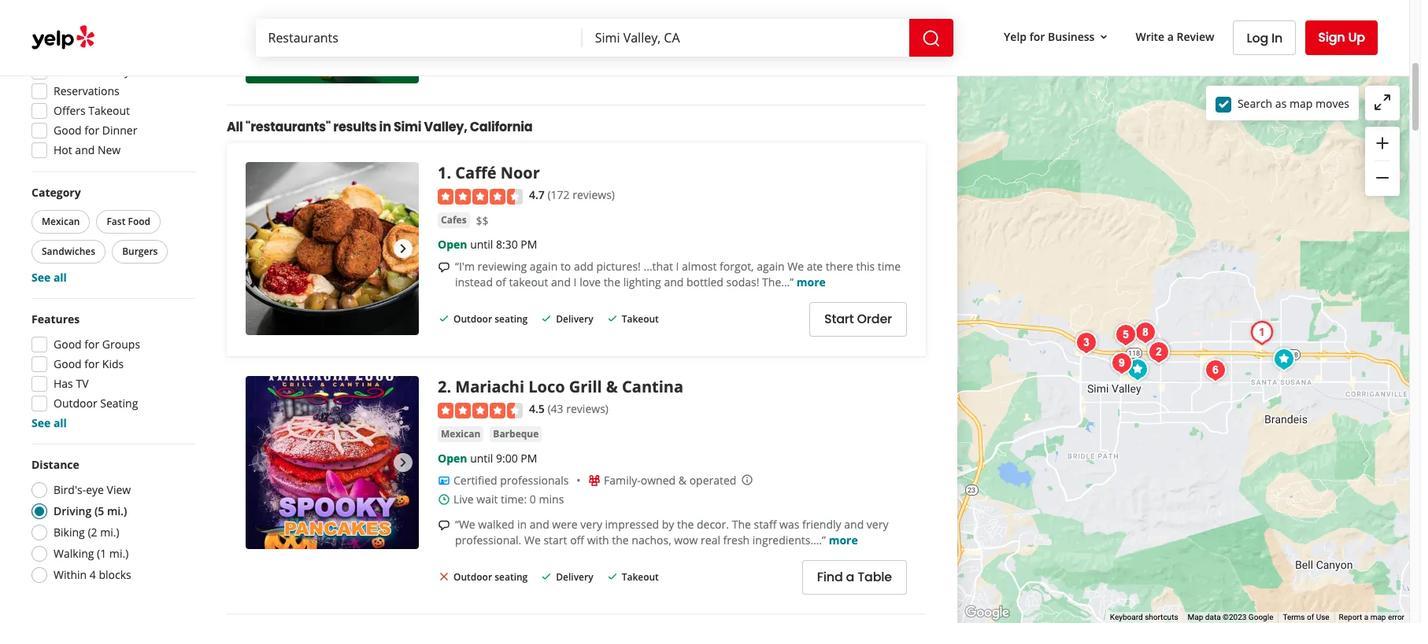 Task type: describe. For each thing, give the bounding box(es) containing it.
search
[[1238, 96, 1273, 111]]

ate
[[807, 259, 823, 274]]

error
[[1389, 614, 1405, 622]]

time:
[[501, 492, 527, 507]]

next image for 2 . mariachi loco grill & cantina
[[394, 454, 413, 473]]

the
[[732, 517, 751, 532]]

within
[[54, 568, 87, 583]]

see all button for features
[[32, 416, 67, 431]]

all
[[227, 118, 243, 137]]

good for good for dinner
[[54, 123, 82, 138]]

grill
[[569, 377, 602, 398]]

pictures!
[[597, 259, 641, 274]]

1 again from the left
[[530, 259, 558, 274]]

keyboard shortcuts
[[1111, 614, 1179, 622]]

see for features
[[32, 416, 51, 431]]

next image for 1 . caffé noor
[[394, 240, 413, 259]]

0 horizontal spatial in
[[379, 118, 391, 137]]

for for business
[[1030, 29, 1046, 44]]

1 very from the left
[[581, 517, 603, 532]]

16 checkmark v2 image
[[541, 313, 553, 325]]

live wait time: 0 mins
[[454, 492, 564, 507]]

sign
[[1319, 28, 1346, 46]]

0
[[530, 492, 536, 507]]

4.5 (43 reviews)
[[529, 402, 609, 417]]

map
[[1188, 614, 1204, 622]]

2 again from the left
[[757, 259, 785, 274]]

16 speech v2 image
[[438, 520, 451, 532]]

a for write
[[1168, 29, 1174, 44]]

seating for start order
[[495, 313, 528, 326]]

write a review
[[1136, 29, 1215, 44]]

california
[[470, 118, 533, 137]]

with inside the "we walked in and were very impressed by the decor. the staff was friendly and very professional. we start off with the nachos, wow real fresh ingredients.…"
[[587, 533, 609, 548]]

driving
[[54, 504, 92, 519]]

order
[[857, 311, 893, 329]]

has
[[54, 377, 73, 392]]

"we walked in and were very impressed by the decor. the staff was friendly and very professional. we start off with the nachos, wow real fresh ingredients.…"
[[455, 517, 889, 548]]

takeout
[[509, 275, 549, 290]]

see for category
[[32, 270, 51, 285]]

seating for find a table
[[495, 571, 528, 585]]

delivery for find a table
[[556, 571, 594, 585]]

sandwiches button
[[32, 240, 106, 264]]

outdoor for find a table
[[454, 571, 492, 585]]

16 clock v2 image
[[438, 494, 451, 506]]

now
[[85, 44, 108, 59]]

from
[[593, 0, 618, 2]]

offers for offers delivery
[[54, 64, 86, 79]]

start order link
[[810, 302, 907, 337]]

zoom out image
[[1374, 169, 1393, 188]]

the inside "i'm reviewing again to add pictures! ...that i almost forgot, again  we ate there this time instead of takeout and i love the lighting and bottled sodas! the…"
[[604, 275, 621, 290]]

option group containing distance
[[27, 458, 195, 588]]

outdoor seating for start order
[[454, 313, 528, 326]]

bottled
[[687, 275, 724, 290]]

burgers button
[[112, 240, 168, 264]]

biking (2 mi.)
[[54, 525, 119, 540]]

open inside group
[[54, 44, 82, 59]]

delivery inside group
[[88, 64, 130, 79]]

barbeque button
[[490, 427, 542, 443]]

food
[[128, 215, 150, 228]]

keyboard shortcuts button
[[1111, 613, 1179, 624]]

many
[[818, 0, 846, 2]]

elvira's mexican grill image
[[1143, 335, 1175, 367]]

pm for noor
[[521, 237, 538, 252]]

16 speech v2 image
[[438, 261, 451, 274]]

reviews) for noor
[[573, 188, 615, 203]]

behemoth burger image
[[1107, 348, 1138, 379]]

family-owned & operated
[[604, 473, 737, 488]]

2 vertical spatial &
[[679, 473, 687, 488]]

groups
[[102, 337, 140, 352]]

expand map image
[[1374, 93, 1393, 112]]

outdoor for start order
[[454, 313, 492, 326]]

1 previous image from the top
[[252, 0, 271, 7]]

use
[[1317, 614, 1330, 622]]

all "restaurants" results in simi valley, california
[[227, 118, 533, 137]]

used
[[465, 0, 490, 2]]

open for 1
[[438, 237, 468, 252]]

4.7 star rating image
[[438, 189, 523, 205]]

google image
[[962, 603, 1014, 624]]

munay restaurant image
[[1201, 355, 1232, 386]]

caffé noor image
[[1247, 317, 1279, 349]]

see all for features
[[32, 416, 67, 431]]

1 vertical spatial mexican button
[[438, 427, 484, 443]]

16 checkmark v2 image down pictures!
[[606, 313, 619, 325]]

mi.) for biking (2 mi.)
[[100, 525, 119, 540]]

4.7
[[529, 188, 545, 203]]

decor.
[[697, 517, 729, 532]]

16 checkmark v2 image down 16 speech v2 image
[[438, 313, 451, 325]]

almost
[[682, 259, 717, 274]]

pickup
[[591, 3, 625, 18]]

(2
[[88, 525, 97, 540]]

blocks
[[99, 568, 131, 583]]

the…"
[[763, 275, 794, 290]]

mins
[[539, 492, 564, 507]]

(43
[[548, 402, 564, 417]]

with inside "i used to religiously order from here. pickup & delivery with no hassle many times and they always have there $5 pickup pizzas hot and ready."
[[741, 0, 763, 2]]

certified
[[454, 473, 498, 488]]

map data ©2023 google
[[1188, 614, 1274, 622]]

0 vertical spatial mariachi loco grill & cantina image
[[1144, 337, 1175, 368]]

mexican for bottommost mexican button
[[441, 428, 481, 441]]

keyboard
[[1111, 614, 1144, 622]]

features
[[32, 312, 80, 327]]

until for caffé
[[470, 237, 493, 252]]

$5
[[576, 3, 588, 18]]

seating
[[100, 396, 138, 411]]

cantina
[[622, 377, 684, 398]]

1 vertical spatial &
[[606, 377, 618, 398]]

zoom in image
[[1374, 134, 1393, 153]]

up
[[1349, 28, 1366, 46]]

category
[[32, 185, 81, 200]]

mexican link
[[438, 427, 484, 443]]

"restaurants"
[[246, 118, 331, 137]]

certified professionals
[[454, 473, 569, 488]]

log in
[[1247, 29, 1283, 47]]

pm for loco
[[521, 451, 538, 466]]

for for dinner
[[85, 123, 99, 138]]

cafes link
[[438, 213, 470, 228]]

0 vertical spatial takeout
[[88, 103, 130, 118]]

time
[[878, 259, 901, 274]]

slideshow element for 1
[[246, 163, 419, 336]]

of inside "i'm reviewing again to add pictures! ...that i almost forgot, again  we ate there this time instead of takeout and i love the lighting and bottled sodas! the…"
[[496, 275, 506, 290]]

16 close v2 image
[[438, 571, 451, 584]]

forgot,
[[720, 259, 754, 274]]

lighting
[[624, 275, 662, 290]]

$$
[[476, 213, 489, 228]]

write
[[1136, 29, 1165, 44]]

yelp for business button
[[998, 23, 1117, 51]]

previous image for 2
[[252, 454, 271, 473]]

previous image for 1
[[252, 240, 271, 259]]

see all for category
[[32, 270, 67, 285]]

2 very from the left
[[867, 517, 889, 532]]

9:00
[[496, 451, 518, 466]]

results
[[333, 118, 377, 137]]

valley,
[[424, 118, 468, 137]]

©2023
[[1223, 614, 1247, 622]]

group containing features
[[27, 312, 195, 432]]

offers delivery
[[54, 64, 130, 79]]

Near text field
[[595, 29, 897, 46]]

more for hassle
[[744, 3, 773, 18]]

0 horizontal spatial mexican button
[[32, 210, 90, 234]]

1 vertical spatial mariachi loco grill & cantina image
[[246, 377, 419, 550]]

hot and new
[[54, 143, 121, 158]]

offers takeout
[[54, 103, 130, 118]]

there inside "i used to religiously order from here. pickup & delivery with no hassle many times and they always have there $5 pickup pizzas hot and ready."
[[545, 3, 573, 18]]

pizzas
[[628, 3, 660, 18]]

within 4 blocks
[[54, 568, 131, 583]]

report a map error link
[[1340, 614, 1405, 622]]

slideshow element for 2
[[246, 377, 419, 550]]

tv
[[76, 377, 89, 392]]

log in link
[[1234, 20, 1297, 55]]

"i'm
[[455, 259, 475, 274]]

0 vertical spatial i
[[676, 259, 679, 274]]

real
[[701, 533, 721, 548]]

& inside "i used to religiously order from here. pickup & delivery with no hassle many times and they always have there $5 pickup pizzas hot and ready."
[[687, 0, 695, 2]]

impressed
[[605, 517, 659, 532]]

a for find
[[846, 569, 855, 587]]



Task type: vqa. For each thing, say whether or not it's contained in the screenshot.
the middle Delivery
yes



Task type: locate. For each thing, give the bounding box(es) containing it.
dinner
[[102, 123, 137, 138]]

2 vertical spatial takeout
[[622, 571, 659, 585]]

2 vertical spatial previous image
[[252, 454, 271, 473]]

1 vertical spatial outdoor
[[54, 396, 97, 411]]

more link down no
[[744, 3, 773, 18]]

"i'm reviewing again to add pictures! ...that i almost forgot, again  we ate there this time instead of takeout and i love the lighting and bottled sodas! the…"
[[455, 259, 901, 290]]

they
[[455, 3, 478, 18]]

start order
[[825, 311, 893, 329]]

& right "grill" at the bottom of page
[[606, 377, 618, 398]]

2 good from the top
[[54, 337, 82, 352]]

1 all from the top
[[53, 270, 67, 285]]

16 checkmark v2 image down impressed
[[606, 571, 619, 584]]

all for category
[[53, 270, 67, 285]]

of left use
[[1308, 614, 1315, 622]]

1 vertical spatial of
[[1308, 614, 1315, 622]]

by
[[662, 517, 675, 532]]

4.5 star rating image
[[438, 403, 523, 419]]

cafes
[[441, 213, 467, 227]]

in right walked
[[518, 517, 527, 532]]

map right 'as'
[[1290, 96, 1313, 111]]

0 vertical spatial seating
[[495, 313, 528, 326]]

we left start
[[525, 533, 541, 548]]

1 vertical spatial in
[[518, 517, 527, 532]]

pm right 9:00
[[521, 451, 538, 466]]

mexican down 4.5 star rating image
[[441, 428, 481, 441]]

outdoor down instead
[[454, 313, 492, 326]]

1 vertical spatial outdoor seating
[[454, 571, 528, 585]]

group
[[27, 19, 195, 163], [1366, 127, 1401, 196], [28, 185, 195, 286], [27, 312, 195, 432]]

0 vertical spatial see all
[[32, 270, 67, 285]]

the down impressed
[[612, 533, 629, 548]]

very up table
[[867, 517, 889, 532]]

mexican button down category
[[32, 210, 90, 234]]

kalaveras image
[[1111, 319, 1142, 351]]

0 vertical spatial the
[[604, 275, 621, 290]]

2 offers from the top
[[54, 103, 86, 118]]

search image
[[923, 29, 941, 48]]

1 horizontal spatial none field
[[595, 29, 897, 46]]

2 previous image from the top
[[252, 240, 271, 259]]

delivery for start order
[[556, 313, 594, 326]]

until up certified
[[470, 451, 493, 466]]

mi.) for walking (1 mi.)
[[109, 547, 129, 562]]

offers down the reservations
[[54, 103, 86, 118]]

open until 8:30 pm
[[438, 237, 538, 252]]

2 see all from the top
[[32, 416, 67, 431]]

2 vertical spatial a
[[1365, 614, 1369, 622]]

family-
[[604, 473, 641, 488]]

0 vertical spatial a
[[1168, 29, 1174, 44]]

1 vertical spatial delivery
[[556, 313, 594, 326]]

the up wow
[[677, 517, 694, 532]]

open now
[[54, 44, 108, 59]]

distance
[[32, 458, 79, 473]]

delivery down now on the left of page
[[88, 64, 130, 79]]

16 checkmark v2 image
[[438, 313, 451, 325], [606, 313, 619, 325], [541, 571, 553, 584], [606, 571, 619, 584]]

barbeque
[[493, 428, 539, 441]]

none field find
[[268, 29, 570, 46]]

times
[[849, 0, 878, 2]]

map left error
[[1371, 614, 1387, 622]]

1 horizontal spatial mariachi loco grill & cantina image
[[1144, 337, 1175, 368]]

takeout down "nachos,"
[[622, 571, 659, 585]]

more link for was
[[829, 533, 858, 548]]

. for 2
[[447, 377, 451, 398]]

1 vertical spatial reviews)
[[567, 402, 609, 417]]

driving (5 mi.)
[[54, 504, 127, 519]]

2 vertical spatial next image
[[394, 454, 413, 473]]

delivery down off
[[556, 571, 594, 585]]

8:30
[[496, 237, 518, 252]]

until
[[470, 237, 493, 252], [470, 451, 493, 466]]

0 horizontal spatial mexican
[[42, 215, 80, 228]]

2 vertical spatial open
[[438, 451, 468, 466]]

&
[[687, 0, 695, 2], [606, 377, 618, 398], [679, 473, 687, 488]]

2 pm from the top
[[521, 451, 538, 466]]

seating down professional. at the bottom
[[495, 571, 528, 585]]

add
[[574, 259, 594, 274]]

1 until from the top
[[470, 237, 493, 252]]

rambo's hot chicken image
[[1130, 317, 1162, 349]]

search as map moves
[[1238, 96, 1350, 111]]

None field
[[268, 29, 570, 46], [595, 29, 897, 46]]

16 checkmark v2 image down start
[[541, 571, 553, 584]]

1 vertical spatial map
[[1371, 614, 1387, 622]]

more link down ate on the top right of the page
[[797, 275, 826, 290]]

None search field
[[256, 19, 957, 57]]

for inside button
[[1030, 29, 1046, 44]]

hot
[[662, 3, 680, 18]]

1 vertical spatial seating
[[495, 571, 528, 585]]

0 vertical spatial until
[[470, 237, 493, 252]]

open up 16 certified professionals v2 icon
[[438, 451, 468, 466]]

next image
[[394, 0, 413, 7], [394, 240, 413, 259], [394, 454, 413, 473]]

have
[[518, 3, 543, 18]]

1 vertical spatial see
[[32, 416, 51, 431]]

0 vertical spatial more link
[[744, 3, 773, 18]]

slideshow element
[[246, 0, 419, 84], [246, 163, 419, 336], [246, 377, 419, 550]]

2 slideshow element from the top
[[246, 163, 419, 336]]

1 good from the top
[[54, 123, 82, 138]]

0 horizontal spatial we
[[525, 533, 541, 548]]

terms of use
[[1284, 614, 1330, 622]]

1 . from the top
[[447, 163, 451, 184]]

0 vertical spatial reviews)
[[573, 188, 615, 203]]

see
[[32, 270, 51, 285], [32, 416, 51, 431]]

none field down "i
[[268, 29, 570, 46]]

i
[[676, 259, 679, 274], [574, 275, 577, 290]]

kids
[[102, 357, 124, 372]]

. for 1
[[447, 163, 451, 184]]

2 vertical spatial the
[[612, 533, 629, 548]]

0 vertical spatial with
[[741, 0, 763, 2]]

1 vertical spatial previous image
[[252, 240, 271, 259]]

again up the…"
[[757, 259, 785, 274]]

outdoor seating down instead
[[454, 313, 528, 326]]

more for ate
[[797, 275, 826, 290]]

none field near
[[595, 29, 897, 46]]

for up good for kids
[[85, 337, 99, 352]]

outdoor down the has tv
[[54, 396, 97, 411]]

3 next image from the top
[[394, 454, 413, 473]]

business
[[1048, 29, 1095, 44]]

with left no
[[741, 0, 763, 2]]

see up distance
[[32, 416, 51, 431]]

1 vertical spatial mi.)
[[100, 525, 119, 540]]

for down 'good for groups'
[[85, 357, 99, 372]]

reviews)
[[573, 188, 615, 203], [567, 402, 609, 417]]

see all down sandwiches 'button'
[[32, 270, 67, 285]]

1 horizontal spatial to
[[561, 259, 571, 274]]

see all button
[[32, 270, 67, 285], [32, 416, 67, 431]]

in
[[379, 118, 391, 137], [518, 517, 527, 532]]

0 vertical spatial in
[[379, 118, 391, 137]]

2 horizontal spatial a
[[1365, 614, 1369, 622]]

1 horizontal spatial more link
[[797, 275, 826, 290]]

pm
[[521, 237, 538, 252], [521, 451, 538, 466]]

1 see all button from the top
[[32, 270, 67, 285]]

0 vertical spatial more
[[744, 3, 773, 18]]

1 see all from the top
[[32, 270, 67, 285]]

yelp
[[1004, 29, 1027, 44]]

good up hot
[[54, 123, 82, 138]]

0 horizontal spatial more link
[[744, 3, 773, 18]]

open down suggested on the top
[[54, 44, 82, 59]]

1 vertical spatial .
[[447, 377, 451, 398]]

2 seating from the top
[[495, 571, 528, 585]]

see down sandwiches 'button'
[[32, 270, 51, 285]]

0 vertical spatial offers
[[54, 64, 86, 79]]

table
[[858, 569, 893, 587]]

papa johns pizza image
[[1269, 344, 1301, 375]]

moves
[[1316, 96, 1350, 111]]

"we
[[455, 517, 476, 532]]

a right report
[[1365, 614, 1369, 622]]

0 horizontal spatial none field
[[268, 29, 570, 46]]

mi.) right (1
[[109, 547, 129, 562]]

i right ...that
[[676, 259, 679, 274]]

takeout for find a table
[[622, 571, 659, 585]]

a for report
[[1365, 614, 1369, 622]]

1 vertical spatial see all
[[32, 416, 67, 431]]

1 vertical spatial takeout
[[622, 313, 659, 326]]

1 vertical spatial offers
[[54, 103, 86, 118]]

this
[[857, 259, 875, 274]]

more down friendly
[[829, 533, 858, 548]]

16 chevron down v2 image
[[1098, 31, 1111, 43]]

outdoor seating down professional. at the bottom
[[454, 571, 528, 585]]

0 vertical spatial previous image
[[252, 0, 271, 7]]

for
[[1030, 29, 1046, 44], [85, 123, 99, 138], [85, 337, 99, 352], [85, 357, 99, 372]]

with right off
[[587, 533, 609, 548]]

0 horizontal spatial there
[[545, 3, 573, 18]]

friendly
[[803, 517, 842, 532]]

very
[[581, 517, 603, 532], [867, 517, 889, 532]]

& right owned
[[679, 473, 687, 488]]

of
[[496, 275, 506, 290], [1308, 614, 1315, 622]]

more link down friendly
[[829, 533, 858, 548]]

good up the has tv
[[54, 357, 82, 372]]

suggested
[[32, 19, 88, 34]]

staff
[[754, 517, 777, 532]]

seating left 16 checkmark v2 icon
[[495, 313, 528, 326]]

2 vertical spatial more link
[[829, 533, 858, 548]]

walking
[[54, 547, 94, 562]]

more down ate on the top right of the page
[[797, 275, 826, 290]]

more for was
[[829, 533, 858, 548]]

0 vertical spatial see
[[32, 270, 51, 285]]

there right ate on the top right of the page
[[826, 259, 854, 274]]

of down the reviewing
[[496, 275, 506, 290]]

see all down has
[[32, 416, 67, 431]]

0 vertical spatial &
[[687, 0, 695, 2]]

was
[[780, 517, 800, 532]]

again
[[530, 259, 558, 274], [757, 259, 785, 274]]

to inside "i used to religiously order from here. pickup & delivery with no hassle many times and they always have there $5 pickup pizzas hot and ready."
[[493, 0, 504, 2]]

Find text field
[[268, 29, 570, 46]]

1 horizontal spatial more
[[797, 275, 826, 290]]

all for features
[[53, 416, 67, 431]]

1 vertical spatial see all button
[[32, 416, 67, 431]]

1 vertical spatial mexican
[[441, 428, 481, 441]]

open down cafes link
[[438, 237, 468, 252]]

caffé noor image
[[246, 163, 419, 336]]

group containing suggested
[[27, 19, 195, 163]]

for right yelp
[[1030, 29, 1046, 44]]

0 horizontal spatial more
[[744, 3, 773, 18]]

0 vertical spatial we
[[788, 259, 804, 274]]

map for error
[[1371, 614, 1387, 622]]

1 outdoor seating from the top
[[454, 313, 528, 326]]

walking (1 mi.)
[[54, 547, 129, 562]]

1 see from the top
[[32, 270, 51, 285]]

sign up
[[1319, 28, 1366, 46]]

1 vertical spatial good
[[54, 337, 82, 352]]

1 vertical spatial with
[[587, 533, 609, 548]]

2 horizontal spatial more
[[829, 533, 858, 548]]

1 none field from the left
[[268, 29, 570, 46]]

0 vertical spatial see all button
[[32, 270, 67, 285]]

& right pickup
[[687, 0, 695, 2]]

0 vertical spatial mexican button
[[32, 210, 90, 234]]

1 horizontal spatial map
[[1371, 614, 1387, 622]]

start
[[544, 533, 568, 548]]

0 vertical spatial to
[[493, 0, 504, 2]]

to inside "i'm reviewing again to add pictures! ...that i almost forgot, again  we ate there this time instead of takeout and i love the lighting and bottled sodas! the…"
[[561, 259, 571, 274]]

we inside the "we walked in and were very impressed by the decor. the staff was friendly and very professional. we start off with the nachos, wow real fresh ingredients.…"
[[525, 533, 541, 548]]

0 horizontal spatial with
[[587, 533, 609, 548]]

. left caffé
[[447, 163, 451, 184]]

wow
[[674, 533, 698, 548]]

"i
[[455, 0, 462, 2]]

good for good for groups
[[54, 337, 82, 352]]

0 vertical spatial mexican
[[42, 215, 80, 228]]

3 good from the top
[[54, 357, 82, 372]]

16 family owned v2 image
[[589, 475, 601, 487]]

the down pictures!
[[604, 275, 621, 290]]

info icon image
[[742, 474, 754, 487], [742, 474, 754, 487]]

we inside "i'm reviewing again to add pictures! ...that i almost forgot, again  we ate there this time instead of takeout and i love the lighting and bottled sodas! the…"
[[788, 259, 804, 274]]

1 vertical spatial we
[[525, 533, 541, 548]]

mariachi
[[456, 377, 525, 398]]

for for groups
[[85, 337, 99, 352]]

1 slideshow element from the top
[[246, 0, 419, 84]]

1 vertical spatial a
[[846, 569, 855, 587]]

good for good for kids
[[54, 357, 82, 372]]

a right find
[[846, 569, 855, 587]]

1 horizontal spatial we
[[788, 259, 804, 274]]

the baker's daughters image
[[1071, 327, 1103, 359]]

group containing category
[[28, 185, 195, 286]]

to up the always
[[493, 0, 504, 2]]

caffé noor link
[[456, 163, 540, 184]]

the
[[604, 275, 621, 290], [677, 517, 694, 532], [612, 533, 629, 548]]

2 none field from the left
[[595, 29, 897, 46]]

more link for hassle
[[744, 3, 773, 18]]

all down sandwiches 'button'
[[53, 270, 67, 285]]

mi.) for driving (5 mi.)
[[107, 504, 127, 519]]

1 vertical spatial more
[[797, 275, 826, 290]]

open for 2
[[438, 451, 468, 466]]

previous image
[[252, 0, 271, 7], [252, 240, 271, 259], [252, 454, 271, 473]]

1 vertical spatial more link
[[797, 275, 826, 290]]

all down has
[[53, 416, 67, 431]]

takeout down lighting
[[622, 313, 659, 326]]

"i used to religiously order from here. pickup & delivery with no hassle many times and they always have there $5 pickup pizzas hot and ready."
[[455, 0, 900, 18]]

1 horizontal spatial mexican
[[441, 428, 481, 441]]

0 vertical spatial mi.)
[[107, 504, 127, 519]]

none field down ready."
[[595, 29, 897, 46]]

i left love
[[574, 275, 577, 290]]

more down no
[[744, 3, 773, 18]]

delivery right 16 checkmark v2 icon
[[556, 313, 594, 326]]

0 vertical spatial .
[[447, 163, 451, 184]]

mexican for the leftmost mexican button
[[42, 215, 80, 228]]

mi.) right (5
[[107, 504, 127, 519]]

reviews) down "grill" at the bottom of page
[[567, 402, 609, 417]]

see all button for category
[[32, 270, 67, 285]]

find a table link
[[802, 561, 907, 595]]

2 all from the top
[[53, 416, 67, 431]]

2 until from the top
[[470, 451, 493, 466]]

cafes button
[[438, 213, 470, 228]]

2 vertical spatial delivery
[[556, 571, 594, 585]]

ingredients.…"
[[753, 533, 826, 548]]

2 see from the top
[[32, 416, 51, 431]]

operated
[[690, 473, 737, 488]]

see all button down sandwiches 'button'
[[32, 270, 67, 285]]

1 pm from the top
[[521, 237, 538, 252]]

sandwiches
[[42, 245, 95, 258]]

1 horizontal spatial i
[[676, 259, 679, 274]]

0 horizontal spatial very
[[581, 517, 603, 532]]

outdoor right 16 close v2 "icon"
[[454, 571, 492, 585]]

1 vertical spatial pm
[[521, 451, 538, 466]]

instead
[[455, 275, 493, 290]]

good down features at the left of the page
[[54, 337, 82, 352]]

2 outdoor seating from the top
[[454, 571, 528, 585]]

1 horizontal spatial very
[[867, 517, 889, 532]]

2 see all button from the top
[[32, 416, 67, 431]]

1 vertical spatial to
[[561, 259, 571, 274]]

see all
[[32, 270, 67, 285], [32, 416, 67, 431]]

. up 4.5 star rating image
[[447, 377, 451, 398]]

2 next image from the top
[[394, 240, 413, 259]]

1 vertical spatial all
[[53, 416, 67, 431]]

option group
[[27, 458, 195, 588]]

taco bell image
[[1123, 354, 1154, 386]]

1 offers from the top
[[54, 64, 86, 79]]

loco
[[529, 377, 565, 398]]

until down '$$'
[[470, 237, 493, 252]]

mariachi loco grill & cantina link
[[456, 377, 684, 398]]

again up 'takeout' at top left
[[530, 259, 558, 274]]

see all button down has
[[32, 416, 67, 431]]

0 horizontal spatial i
[[574, 275, 577, 290]]

mexican down category
[[42, 215, 80, 228]]

in
[[1272, 29, 1283, 47]]

map
[[1290, 96, 1313, 111], [1371, 614, 1387, 622]]

for for kids
[[85, 357, 99, 372]]

more link for ate
[[797, 275, 826, 290]]

there down order
[[545, 3, 573, 18]]

reservations
[[54, 84, 120, 98]]

bird's-eye view
[[54, 483, 131, 498]]

reviews) right (172
[[573, 188, 615, 203]]

good for dinner
[[54, 123, 137, 138]]

mexican button down 4.5 star rating image
[[438, 427, 484, 443]]

3 slideshow element from the top
[[246, 377, 419, 550]]

in inside the "we walked in and were very impressed by the decor. the staff was friendly and very professional. we start off with the nachos, wow real fresh ingredients.…"
[[518, 517, 527, 532]]

2 vertical spatial more
[[829, 533, 858, 548]]

for down offers takeout
[[85, 123, 99, 138]]

hot
[[54, 143, 72, 158]]

write a review link
[[1130, 23, 1221, 51]]

2 vertical spatial mi.)
[[109, 547, 129, 562]]

log
[[1247, 29, 1269, 47]]

to left add
[[561, 259, 571, 274]]

0 vertical spatial good
[[54, 123, 82, 138]]

offers for offers takeout
[[54, 103, 86, 118]]

1 vertical spatial next image
[[394, 240, 413, 259]]

map for moves
[[1290, 96, 1313, 111]]

outdoor inside group
[[54, 396, 97, 411]]

good for kids
[[54, 357, 124, 372]]

takeout up dinner
[[88, 103, 130, 118]]

we left ate on the top right of the page
[[788, 259, 804, 274]]

1 vertical spatial the
[[677, 517, 694, 532]]

0 horizontal spatial a
[[846, 569, 855, 587]]

1
[[438, 163, 447, 184]]

bird's-
[[54, 483, 86, 498]]

takeout for start order
[[622, 313, 659, 326]]

outdoor seating
[[54, 396, 138, 411]]

(5
[[94, 504, 104, 519]]

there inside "i'm reviewing again to add pictures! ...that i almost forgot, again  we ate there this time instead of takeout and i love the lighting and bottled sodas! the…"
[[826, 259, 854, 274]]

we
[[788, 259, 804, 274], [525, 533, 541, 548]]

1 horizontal spatial mexican button
[[438, 427, 484, 443]]

16 certified professionals v2 image
[[438, 475, 451, 487]]

1 next image from the top
[[394, 0, 413, 7]]

0 vertical spatial there
[[545, 3, 573, 18]]

view
[[107, 483, 131, 498]]

reviews) for loco
[[567, 402, 609, 417]]

1 seating from the top
[[495, 313, 528, 326]]

0 vertical spatial pm
[[521, 237, 538, 252]]

2 vertical spatial outdoor
[[454, 571, 492, 585]]

in left simi
[[379, 118, 391, 137]]

0 vertical spatial outdoor
[[454, 313, 492, 326]]

mexican inside group
[[42, 215, 80, 228]]

a right write
[[1168, 29, 1174, 44]]

0 vertical spatial map
[[1290, 96, 1313, 111]]

map region
[[807, 0, 1412, 624]]

2 . mariachi loco grill & cantina
[[438, 377, 684, 398]]

very up off
[[581, 517, 603, 532]]

mi.) right (2
[[100, 525, 119, 540]]

1 vertical spatial open
[[438, 237, 468, 252]]

1 vertical spatial there
[[826, 259, 854, 274]]

mariachi loco grill & cantina image
[[1144, 337, 1175, 368], [246, 377, 419, 550]]

pm right 8:30 at the left of the page
[[521, 237, 538, 252]]

a
[[1168, 29, 1174, 44], [846, 569, 855, 587], [1365, 614, 1369, 622]]

offers down 'open now'
[[54, 64, 86, 79]]

3 previous image from the top
[[252, 454, 271, 473]]

0 vertical spatial of
[[496, 275, 506, 290]]

here.
[[621, 0, 647, 2]]

outdoor seating for find a table
[[454, 571, 528, 585]]

owned
[[641, 473, 676, 488]]

outdoor
[[454, 313, 492, 326], [54, 396, 97, 411], [454, 571, 492, 585]]

until for mariachi
[[470, 451, 493, 466]]

1 vertical spatial slideshow element
[[246, 163, 419, 336]]

2 . from the top
[[447, 377, 451, 398]]



